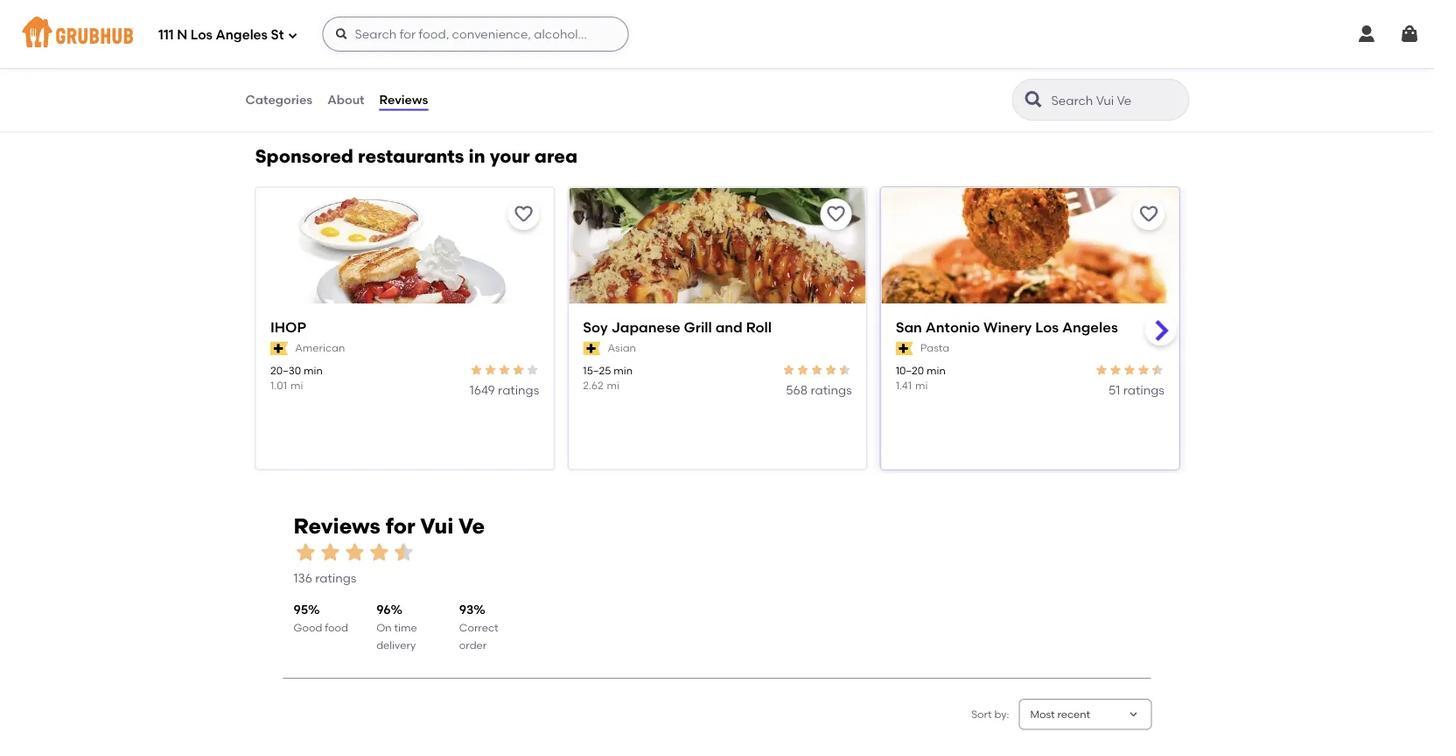 Task type: vqa. For each thing, say whether or not it's contained in the screenshot.


Task type: locate. For each thing, give the bounding box(es) containing it.
min inside 20–30 min 1.01 mi
[[303, 364, 322, 377]]

1 vertical spatial los
[[1035, 319, 1059, 336]]

96
[[376, 602, 391, 617]]

mi
[[290, 379, 303, 392], [607, 379, 619, 392], [915, 379, 928, 392]]

3 min from the left
[[926, 364, 946, 377]]

1.01
[[270, 379, 287, 392]]

2 subscription pass image from the left
[[895, 342, 913, 356]]

soy
[[583, 319, 608, 336]]

japanese
[[611, 319, 680, 336]]

angeles up 51
[[1062, 319, 1118, 336]]

0 horizontal spatial min
[[303, 364, 322, 377]]

0 vertical spatial los
[[191, 27, 213, 43]]

0 vertical spatial angeles
[[216, 27, 268, 43]]

1 horizontal spatial save this restaurant button
[[820, 199, 852, 230]]

20–30
[[270, 364, 301, 377]]

mi inside the 15–25 min 2.62 mi
[[607, 379, 619, 392]]

mi inside 20–30 min 1.01 mi
[[290, 379, 303, 392]]

sort by:
[[971, 708, 1010, 721]]

0 horizontal spatial subscription pass image
[[583, 342, 600, 356]]

subscription pass image for soy japanese grill and roll
[[583, 342, 600, 356]]

0 horizontal spatial save this restaurant image
[[825, 204, 846, 225]]

los inside main navigation navigation
[[191, 27, 213, 43]]

3 save this restaurant button from the left
[[1133, 199, 1164, 230]]

51
[[1108, 383, 1120, 398]]

mi right 1.41
[[915, 379, 928, 392]]

1 min from the left
[[303, 364, 322, 377]]

2 save this restaurant image from the left
[[1138, 204, 1159, 225]]

most recent
[[1031, 708, 1091, 721]]

star icon image
[[469, 363, 483, 377], [483, 363, 497, 377], [497, 363, 511, 377], [511, 363, 525, 377], [525, 363, 539, 377], [782, 363, 796, 377], [796, 363, 810, 377], [810, 363, 824, 377], [824, 363, 838, 377], [838, 363, 852, 377], [838, 363, 852, 377], [1094, 363, 1108, 377], [1108, 363, 1122, 377], [1122, 363, 1136, 377], [1136, 363, 1150, 377], [1150, 363, 1164, 377], [1150, 363, 1164, 377], [294, 540, 318, 565], [318, 540, 343, 565], [343, 540, 367, 565], [367, 540, 392, 565], [392, 540, 416, 565], [392, 540, 416, 565]]

food
[[325, 621, 348, 634]]

2 horizontal spatial min
[[926, 364, 946, 377]]

1 save this restaurant button from the left
[[507, 199, 539, 230]]

save this restaurant image
[[825, 204, 846, 225], [1138, 204, 1159, 225]]

1 save this restaurant image from the left
[[825, 204, 846, 225]]

mi right the 1.01
[[290, 379, 303, 392]]

2 horizontal spatial mi
[[915, 379, 928, 392]]

subscription pass image down san
[[895, 342, 913, 356]]

min inside 10–20 min 1.41 mi
[[926, 364, 946, 377]]

reviews for reviews
[[379, 92, 428, 107]]

0 horizontal spatial angeles
[[216, 27, 268, 43]]

recent
[[1058, 708, 1091, 721]]

1 horizontal spatial los
[[1035, 319, 1059, 336]]

568
[[786, 383, 807, 398]]

angeles
[[216, 27, 268, 43], [1062, 319, 1118, 336]]

reviews up 136 ratings
[[294, 514, 381, 539]]

in
[[469, 145, 485, 168]]

winery
[[983, 319, 1032, 336]]

568 ratings
[[786, 383, 852, 398]]

20–30 min 1.01 mi
[[270, 364, 322, 392]]

min
[[303, 364, 322, 377], [613, 364, 632, 377], [926, 364, 946, 377]]

mi for soy japanese grill and roll
[[607, 379, 619, 392]]

soy japanese grill and roll
[[583, 319, 771, 336]]

mi inside 10–20 min 1.41 mi
[[915, 379, 928, 392]]

reviews inside button
[[379, 92, 428, 107]]

ratings right '1649'
[[498, 383, 539, 398]]

1 mi from the left
[[290, 379, 303, 392]]

save this restaurant button for soy
[[820, 199, 852, 230]]

Sort by: field
[[1031, 707, 1091, 723]]

1 horizontal spatial subscription pass image
[[895, 342, 913, 356]]

reviews for reviews for vui ve
[[294, 514, 381, 539]]

1649
[[469, 383, 495, 398]]

reviews
[[379, 92, 428, 107], [294, 514, 381, 539]]

ratings
[[498, 383, 539, 398], [810, 383, 852, 398], [1123, 383, 1164, 398], [315, 571, 357, 586]]

san antonio winery los angeles
[[895, 319, 1118, 336]]

1 horizontal spatial angeles
[[1062, 319, 1118, 336]]

reviews up the restaurants
[[379, 92, 428, 107]]

svg image
[[1357, 24, 1378, 45], [1399, 24, 1420, 45], [335, 27, 349, 41], [287, 30, 298, 41]]

2 horizontal spatial save this restaurant button
[[1133, 199, 1164, 230]]

categories
[[246, 92, 313, 107]]

3 mi from the left
[[915, 379, 928, 392]]

subscription pass image
[[583, 342, 600, 356], [895, 342, 913, 356]]

0 horizontal spatial los
[[191, 27, 213, 43]]

min down american in the top of the page
[[303, 364, 322, 377]]

on
[[376, 621, 392, 634]]

2 mi from the left
[[607, 379, 619, 392]]

min down asian
[[613, 364, 632, 377]]

0 vertical spatial reviews
[[379, 92, 428, 107]]

angeles left st at the top left
[[216, 27, 268, 43]]

ratings right 51
[[1123, 383, 1164, 398]]

1 horizontal spatial min
[[613, 364, 632, 377]]

51 ratings
[[1108, 383, 1164, 398]]

san antonio winery los angeles link
[[895, 318, 1164, 338]]

delivery
[[376, 639, 416, 652]]

soy japanese grill and roll logo image
[[569, 188, 866, 335]]

1 horizontal spatial mi
[[607, 379, 619, 392]]

main navigation navigation
[[0, 0, 1435, 68]]

most
[[1031, 708, 1055, 721]]

1 horizontal spatial save this restaurant image
[[1138, 204, 1159, 225]]

0 horizontal spatial mi
[[290, 379, 303, 392]]

san
[[895, 319, 922, 336]]

ratings right 136 on the bottom left of the page
[[315, 571, 357, 586]]

ratings right 568
[[810, 383, 852, 398]]

mi for san antonio winery los angeles
[[915, 379, 928, 392]]

min down 'pasta'
[[926, 364, 946, 377]]

your
[[490, 145, 530, 168]]

Search for food, convenience, alcohol... search field
[[323, 17, 629, 52]]

2 min from the left
[[613, 364, 632, 377]]

1 vertical spatial reviews
[[294, 514, 381, 539]]

los right winery
[[1035, 319, 1059, 336]]

los right n at the left of page
[[191, 27, 213, 43]]

subscription pass image down soy in the left of the page
[[583, 342, 600, 356]]

save this restaurant button
[[507, 199, 539, 230], [820, 199, 852, 230], [1133, 199, 1164, 230]]

0 horizontal spatial save this restaurant button
[[507, 199, 539, 230]]

mi right 2.62
[[607, 379, 619, 392]]

1 subscription pass image from the left
[[583, 342, 600, 356]]

for
[[386, 514, 415, 539]]

2 save this restaurant button from the left
[[820, 199, 852, 230]]

pasta
[[920, 342, 949, 355]]

caret down icon image
[[1127, 708, 1141, 722]]

min inside the 15–25 min 2.62 mi
[[613, 364, 632, 377]]

save this restaurant image for angeles
[[1138, 204, 1159, 225]]

los
[[191, 27, 213, 43], [1035, 319, 1059, 336]]

10–20
[[895, 364, 924, 377]]

2.62
[[583, 379, 603, 392]]



Task type: describe. For each thing, give the bounding box(es) containing it.
min for ihop
[[303, 364, 322, 377]]

correct
[[459, 621, 499, 634]]

ratings for soy japanese grill and roll
[[810, 383, 852, 398]]

136 ratings
[[294, 571, 357, 586]]

st
[[271, 27, 284, 43]]

95 good food
[[294, 602, 348, 634]]

san antonio winery los angeles logo image
[[881, 188, 1178, 335]]

1649 ratings
[[469, 383, 539, 398]]

n
[[177, 27, 187, 43]]

ihop
[[270, 319, 306, 336]]

restaurants
[[358, 145, 464, 168]]

15–25
[[583, 364, 611, 377]]

subscription pass image
[[270, 342, 288, 356]]

reviews button
[[379, 68, 429, 131]]

95
[[294, 602, 308, 617]]

min for san antonio winery los angeles
[[926, 364, 946, 377]]

soy japanese grill and roll link
[[583, 318, 852, 338]]

sort
[[971, 708, 992, 721]]

10–20 min 1.41 mi
[[895, 364, 946, 392]]

ihop logo image
[[256, 188, 553, 335]]

save this restaurant image for roll
[[825, 204, 846, 225]]

1.41
[[895, 379, 912, 392]]

136
[[294, 571, 312, 586]]

and
[[715, 319, 742, 336]]

93
[[459, 602, 474, 617]]

search icon image
[[1024, 89, 1045, 110]]

by:
[[995, 708, 1010, 721]]

sponsored restaurants in your area
[[255, 145, 578, 168]]

subscription pass image for san antonio winery los angeles
[[895, 342, 913, 356]]

categories button
[[245, 68, 313, 131]]

antonio
[[925, 319, 980, 336]]

angeles inside main navigation navigation
[[216, 27, 268, 43]]

1 vertical spatial angeles
[[1062, 319, 1118, 336]]

grill
[[684, 319, 712, 336]]

93 correct order
[[459, 602, 499, 652]]

sponsored
[[255, 145, 354, 168]]

111
[[158, 27, 174, 43]]

vui
[[420, 514, 454, 539]]

asian
[[607, 342, 636, 355]]

american
[[295, 342, 345, 355]]

min for soy japanese grill and roll
[[613, 364, 632, 377]]

96 on time delivery
[[376, 602, 417, 652]]

save this restaurant image
[[513, 204, 534, 225]]

save this restaurant button for san
[[1133, 199, 1164, 230]]

15–25 min 2.62 mi
[[583, 364, 632, 392]]

good
[[294, 621, 322, 634]]

time
[[394, 621, 417, 634]]

ihop link
[[270, 318, 539, 338]]

mi for ihop
[[290, 379, 303, 392]]

ratings for ihop
[[498, 383, 539, 398]]

ratings for san antonio winery los angeles
[[1123, 383, 1164, 398]]

reviews for vui ve
[[294, 514, 485, 539]]

ve
[[459, 514, 485, 539]]

order
[[459, 639, 487, 652]]

111 n los angeles st
[[158, 27, 284, 43]]

roll
[[746, 319, 771, 336]]

Search Vui Ve search field
[[1050, 92, 1184, 109]]

area
[[535, 145, 578, 168]]

about
[[327, 92, 365, 107]]

about button
[[327, 68, 365, 131]]



